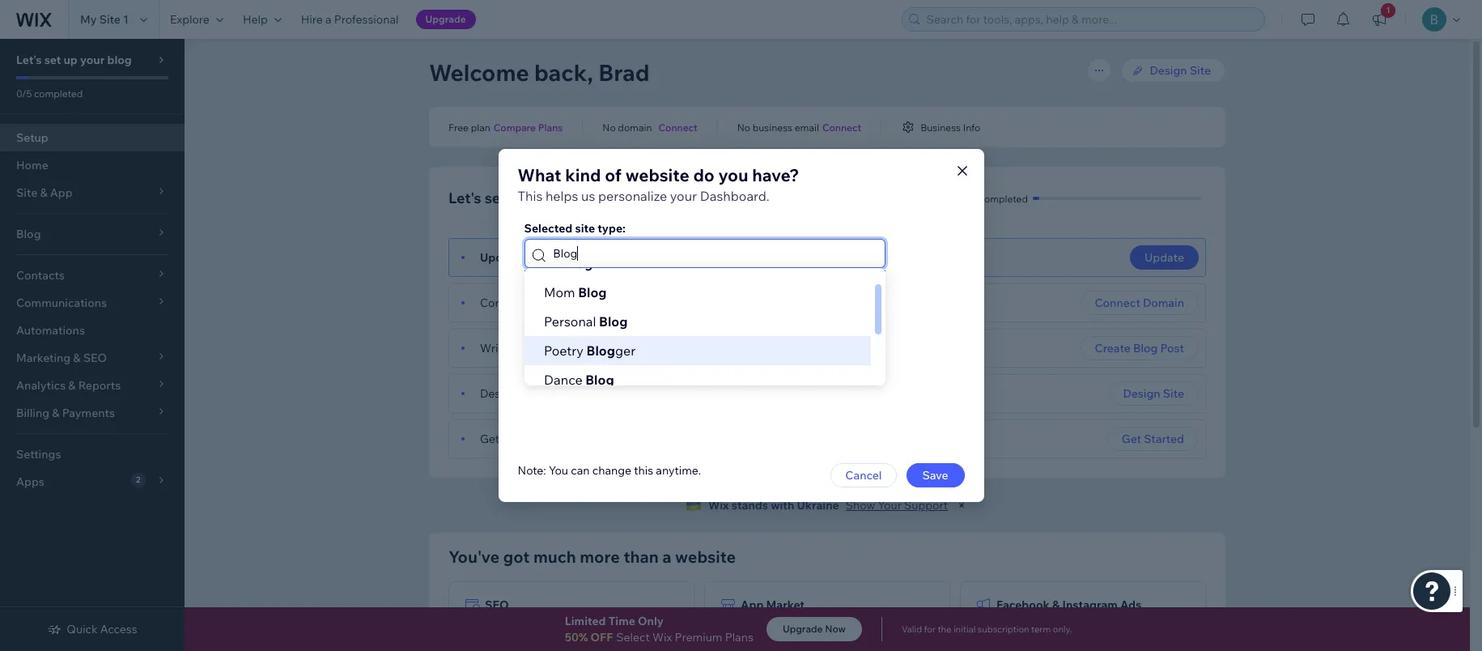 Task type: describe. For each thing, give the bounding box(es) containing it.
help
[[243, 12, 268, 27]]

got
[[503, 547, 530, 567]]

blog for dance
[[585, 372, 614, 388]]

pr blog
[[544, 255, 593, 271]]

get for get found on google
[[480, 432, 500, 446]]

design site button
[[1109, 381, 1199, 406]]

tools.
[[466, 630, 490, 642]]

only
[[638, 614, 664, 628]]

update for update your blog type
[[480, 250, 520, 265]]

attract site visitors with ads that reach the right audience.
[[977, 618, 1191, 642]]

get started button
[[1108, 427, 1199, 451]]

set inside 'sidebar' element
[[44, 53, 61, 67]]

design site link
[[1121, 58, 1226, 83]]

0 vertical spatial site
[[99, 12, 121, 27]]

create blog post button
[[1081, 336, 1199, 360]]

your inside what kind of website do you have? this helps us personalize your dashboard.
[[670, 188, 697, 204]]

domain
[[1143, 296, 1185, 310]]

let's inside 'sidebar' element
[[16, 53, 42, 67]]

access
[[100, 622, 137, 636]]

personalize
[[598, 188, 667, 204]]

hire
[[301, 12, 323, 27]]

started
[[1144, 432, 1185, 446]]

0/5 completed inside 'sidebar' element
[[16, 87, 83, 100]]

post
[[1161, 341, 1185, 355]]

2 vertical spatial website
[[675, 547, 736, 567]]

2 horizontal spatial a
[[663, 547, 672, 567]]

design inside design site button
[[1124, 386, 1161, 401]]

update button
[[1130, 245, 1199, 270]]

1 vertical spatial set
[[485, 189, 506, 207]]

found
[[502, 432, 533, 446]]

us
[[581, 188, 595, 204]]

google for higher
[[536, 618, 569, 630]]

connect right email
[[823, 121, 862, 133]]

1 vertical spatial website
[[546, 386, 587, 401]]

blog for personal
[[599, 313, 628, 330]]

your left dance
[[520, 386, 543, 401]]

1 horizontal spatial let's
[[449, 189, 481, 207]]

visitors
[[1029, 618, 1062, 630]]

option inside list box
[[524, 336, 871, 365]]

on for found
[[536, 432, 549, 446]]

helps
[[546, 188, 579, 204]]

dance blog
[[544, 372, 614, 388]]

apps
[[850, 618, 872, 630]]

cancel
[[846, 468, 882, 483]]

personal blog
[[544, 313, 628, 330]]

personal
[[544, 313, 596, 330]]

stands
[[732, 498, 768, 513]]

note: you can change this anytime.
[[518, 463, 701, 478]]

compare plans link
[[494, 120, 563, 134]]

business
[[921, 121, 961, 133]]

settings link
[[0, 440, 185, 468]]

no for no business email connect
[[737, 121, 751, 133]]

completed inside 'sidebar' element
[[34, 87, 83, 100]]

advanced
[[598, 618, 642, 630]]

quick access
[[67, 622, 137, 636]]

powerful
[[786, 618, 826, 630]]

blog inside 'sidebar' element
[[107, 53, 132, 67]]

1 vertical spatial let's set up your blog
[[449, 189, 597, 207]]

connect a custom domain
[[480, 296, 618, 310]]

blog down kind
[[566, 189, 597, 207]]

0 horizontal spatial 1
[[123, 12, 129, 27]]

over
[[743, 618, 763, 630]]

help button
[[233, 0, 291, 39]]

that
[[1104, 618, 1122, 630]]

kind
[[565, 164, 601, 185]]

welcome
[[429, 58, 529, 87]]

300
[[766, 618, 784, 630]]

setup
[[16, 130, 48, 145]]

your left first
[[512, 341, 535, 355]]

app market
[[741, 598, 805, 612]]

settings
[[16, 447, 61, 462]]

only.
[[1053, 623, 1072, 635]]

blog for mom
[[578, 284, 607, 300]]

post
[[588, 341, 611, 355]]

design inside design site link
[[1150, 63, 1188, 78]]

google for found
[[552, 432, 591, 446]]

your down selected
[[523, 250, 547, 265]]

write
[[480, 341, 509, 355]]

hire a professional link
[[291, 0, 409, 39]]

rank higher on google using advanced seo tools.
[[466, 618, 665, 642]]

site for attract
[[1011, 618, 1027, 630]]

find over 300 powerful web apps to add to your site.
[[721, 618, 915, 642]]

upgrade button
[[416, 10, 476, 29]]

market
[[766, 598, 805, 612]]

blog for pr
[[564, 255, 593, 271]]

initial
[[954, 623, 976, 635]]

ukraine
[[797, 498, 839, 513]]

support
[[904, 498, 948, 513]]

a for professional
[[325, 12, 332, 27]]

time
[[609, 614, 636, 628]]

automations
[[16, 323, 85, 338]]

the inside attract site visitors with ads that reach the right audience.
[[1152, 618, 1167, 630]]

my site 1
[[80, 12, 129, 27]]

1 vertical spatial site
[[1190, 63, 1211, 78]]

website inside what kind of website do you have? this helps us personalize your dashboard.
[[626, 164, 690, 185]]

quick
[[67, 622, 98, 636]]

selected
[[524, 221, 573, 236]]

attract
[[977, 618, 1009, 630]]

this
[[634, 463, 654, 478]]

ads
[[1086, 618, 1102, 630]]

you've got much more than a website
[[449, 547, 736, 567]]

of
[[605, 164, 622, 185]]

sidebar element
[[0, 39, 185, 651]]

1 horizontal spatial wix
[[708, 498, 729, 513]]

save
[[923, 468, 949, 483]]

0 horizontal spatial seo
[[485, 598, 509, 612]]

explore
[[170, 12, 210, 27]]

1 vertical spatial up
[[509, 189, 528, 207]]

0 vertical spatial domain
[[618, 121, 652, 133]]

poetry
[[544, 343, 583, 359]]

type
[[577, 250, 602, 265]]

site inside button
[[1163, 386, 1185, 401]]

you
[[549, 463, 568, 478]]

cancel button
[[831, 463, 897, 487]]

anytime.
[[656, 463, 701, 478]]

quick access button
[[47, 622, 137, 636]]

instagram
[[1063, 598, 1118, 612]]

0/5 inside 'sidebar' element
[[16, 87, 32, 100]]

Search for tools, apps, help & more... field
[[922, 8, 1260, 31]]



Task type: locate. For each thing, give the bounding box(es) containing it.
0 vertical spatial 0/5
[[16, 87, 32, 100]]

0/5 completed down the info on the right top of page
[[962, 192, 1028, 204]]

google
[[552, 432, 591, 446], [536, 618, 569, 630]]

0 vertical spatial with
[[771, 498, 795, 513]]

blog down the my site 1
[[107, 53, 132, 67]]

1 vertical spatial on
[[522, 618, 534, 630]]

you've
[[449, 547, 500, 567]]

1 horizontal spatial with
[[1064, 618, 1083, 630]]

completed up setup
[[34, 87, 83, 100]]

on
[[536, 432, 549, 446], [522, 618, 534, 630]]

get left found
[[480, 432, 500, 446]]

1 horizontal spatial a
[[528, 296, 534, 310]]

type:
[[598, 221, 626, 236]]

1 inside button
[[1387, 5, 1391, 15]]

blog down 'personal blog'
[[586, 343, 615, 359]]

1 vertical spatial let's
[[449, 189, 481, 207]]

connect up the create
[[1095, 296, 1141, 310]]

free plan compare plans
[[449, 121, 563, 133]]

valid for the initial subscription term only.
[[902, 623, 1072, 635]]

premium
[[675, 630, 723, 645]]

update your blog type
[[480, 250, 602, 265]]

1 horizontal spatial update
[[1145, 250, 1185, 265]]

get started
[[1122, 432, 1185, 446]]

1 horizontal spatial completed
[[980, 192, 1028, 204]]

1 horizontal spatial the
[[1152, 618, 1167, 630]]

your down do
[[670, 188, 697, 204]]

completed down the info on the right top of page
[[980, 192, 1028, 204]]

website right than
[[675, 547, 736, 567]]

blog for poetry
[[586, 343, 615, 359]]

on inside rank higher on google using advanced seo tools.
[[522, 618, 534, 630]]

design site inside button
[[1124, 386, 1185, 401]]

subscription
[[978, 623, 1030, 635]]

2 to from the left
[[905, 618, 915, 630]]

upgrade inside "button"
[[783, 623, 823, 635]]

valid
[[902, 623, 922, 635]]

1 vertical spatial completed
[[980, 192, 1028, 204]]

create blog post
[[1095, 341, 1185, 355]]

&
[[1053, 598, 1060, 612]]

up up setup link
[[64, 53, 78, 67]]

blog up 'personal blog'
[[578, 284, 607, 300]]

upgrade inside 'button'
[[426, 13, 466, 25]]

0 horizontal spatial connect link
[[659, 120, 698, 134]]

upgrade
[[426, 13, 466, 25], [783, 623, 823, 635]]

wix left stands
[[708, 498, 729, 513]]

site left type:
[[575, 221, 595, 236]]

your down 'what'
[[531, 189, 562, 207]]

connect link right email
[[823, 120, 862, 134]]

select
[[616, 630, 650, 645]]

0 horizontal spatial get
[[480, 432, 500, 446]]

0/5 completed up setup
[[16, 87, 83, 100]]

list box
[[524, 249, 885, 394]]

list box containing pr
[[524, 249, 885, 394]]

no up "of" in the top of the page
[[603, 121, 616, 133]]

1 horizontal spatial to
[[905, 618, 915, 630]]

blog inside create blog post button
[[1134, 341, 1158, 355]]

a left custom
[[528, 296, 534, 310]]

0 vertical spatial site
[[575, 221, 595, 236]]

1 horizontal spatial plans
[[725, 630, 754, 645]]

no left the business
[[737, 121, 751, 133]]

let's set up your blog down 'what'
[[449, 189, 597, 207]]

1 vertical spatial 0/5 completed
[[962, 192, 1028, 204]]

0/5 up setup
[[16, 87, 32, 100]]

0 horizontal spatial let's
[[16, 53, 42, 67]]

get inside get started button
[[1122, 432, 1142, 446]]

write your first blog post
[[480, 341, 611, 355]]

your inside 'sidebar' element
[[80, 53, 105, 67]]

0/5 down the info on the right top of page
[[962, 192, 977, 204]]

connect link for no domain connect
[[659, 120, 698, 134]]

seo inside rank higher on google using advanced seo tools.
[[645, 618, 665, 630]]

with right stands
[[771, 498, 795, 513]]

a for custom
[[528, 296, 534, 310]]

1 horizontal spatial let's set up your blog
[[449, 189, 597, 207]]

1 connect link from the left
[[659, 120, 698, 134]]

1 vertical spatial wix
[[653, 630, 672, 645]]

website
[[626, 164, 690, 185], [546, 386, 587, 401], [675, 547, 736, 567]]

update left pr
[[480, 250, 520, 265]]

0 vertical spatial up
[[64, 53, 78, 67]]

much
[[534, 547, 576, 567]]

connect link up do
[[659, 120, 698, 134]]

with down facebook & instagram ads
[[1064, 618, 1083, 630]]

dashboard.
[[700, 188, 770, 204]]

let's left this
[[449, 189, 481, 207]]

what
[[518, 164, 562, 185]]

google left the using
[[536, 618, 569, 630]]

0 vertical spatial wix
[[708, 498, 729, 513]]

0 horizontal spatial 0/5
[[16, 87, 32, 100]]

let's set up your blog inside 'sidebar' element
[[16, 53, 132, 67]]

0 horizontal spatial update
[[480, 250, 520, 265]]

let's up setup
[[16, 53, 42, 67]]

1 vertical spatial a
[[528, 296, 534, 310]]

1 horizontal spatial no
[[737, 121, 751, 133]]

blog up the "post"
[[599, 313, 628, 330]]

to right add
[[905, 618, 915, 630]]

0 horizontal spatial wix
[[653, 630, 672, 645]]

0 vertical spatial completed
[[34, 87, 83, 100]]

0 vertical spatial design site
[[1150, 63, 1211, 78]]

50%
[[565, 630, 588, 645]]

a
[[325, 12, 332, 27], [528, 296, 534, 310], [663, 547, 672, 567]]

1 no from the left
[[603, 121, 616, 133]]

1 horizontal spatial connect link
[[823, 120, 862, 134]]

custom
[[537, 296, 576, 310]]

blog for create
[[1134, 341, 1158, 355]]

design
[[1150, 63, 1188, 78], [480, 386, 517, 401], [1124, 386, 1161, 401]]

1 get from the left
[[480, 432, 500, 446]]

0 vertical spatial google
[[552, 432, 591, 446]]

no domain connect
[[603, 121, 698, 133]]

home
[[16, 158, 48, 172]]

2 horizontal spatial site
[[1190, 63, 1211, 78]]

you
[[719, 164, 749, 185]]

no for no domain connect
[[603, 121, 616, 133]]

0 vertical spatial website
[[626, 164, 690, 185]]

1 vertical spatial 0/5
[[962, 192, 977, 204]]

2 vertical spatial site
[[1163, 386, 1185, 401]]

plans
[[538, 121, 563, 133], [725, 630, 754, 645]]

upgrade for upgrade
[[426, 13, 466, 25]]

1
[[1387, 5, 1391, 15], [123, 12, 129, 27]]

to left add
[[874, 618, 883, 630]]

1 vertical spatial seo
[[645, 618, 665, 630]]

blog down poetry blog ger
[[585, 372, 614, 388]]

get left started
[[1122, 432, 1142, 446]]

a right hire
[[325, 12, 332, 27]]

seo up higher on the bottom of page
[[485, 598, 509, 612]]

1 vertical spatial site
[[1011, 618, 1027, 630]]

connect domain
[[1095, 296, 1185, 310]]

1 horizontal spatial upgrade
[[783, 623, 823, 635]]

0 vertical spatial a
[[325, 12, 332, 27]]

2 no from the left
[[737, 121, 751, 133]]

your
[[80, 53, 105, 67], [670, 188, 697, 204], [531, 189, 562, 207], [523, 250, 547, 265], [512, 341, 535, 355], [520, 386, 543, 401], [721, 630, 742, 642]]

1 vertical spatial google
[[536, 618, 569, 630]]

Enter your business or website type field
[[548, 240, 880, 267]]

do
[[693, 164, 715, 185]]

selected site type:
[[524, 221, 626, 236]]

brad
[[598, 58, 650, 87]]

higher
[[491, 618, 520, 630]]

domain up "of" in the top of the page
[[618, 121, 652, 133]]

0 horizontal spatial 0/5 completed
[[16, 87, 83, 100]]

mom blog
[[544, 284, 607, 300]]

0 vertical spatial on
[[536, 432, 549, 446]]

the right for
[[938, 623, 952, 635]]

automations link
[[0, 317, 185, 344]]

update inside update button
[[1145, 250, 1185, 265]]

on for higher
[[522, 618, 534, 630]]

google up the 'can'
[[552, 432, 591, 446]]

0 horizontal spatial a
[[325, 12, 332, 27]]

let's set up your blog
[[16, 53, 132, 67], [449, 189, 597, 207]]

0 horizontal spatial up
[[64, 53, 78, 67]]

1 vertical spatial plans
[[725, 630, 754, 645]]

0/5 completed
[[16, 87, 83, 100], [962, 192, 1028, 204]]

on right found
[[536, 432, 549, 446]]

0 horizontal spatial let's set up your blog
[[16, 53, 132, 67]]

connect inside "button"
[[1095, 296, 1141, 310]]

0 horizontal spatial on
[[522, 618, 534, 630]]

ads
[[1121, 598, 1142, 612]]

1 horizontal spatial get
[[1122, 432, 1142, 446]]

email
[[795, 121, 819, 133]]

wix down only
[[653, 630, 672, 645]]

1 horizontal spatial set
[[485, 189, 506, 207]]

limited time only 50% off select wix premium plans
[[565, 614, 754, 645]]

1 vertical spatial domain
[[579, 296, 618, 310]]

1 vertical spatial design site
[[1124, 386, 1185, 401]]

on right higher on the bottom of page
[[522, 618, 534, 630]]

2 update from the left
[[1145, 250, 1185, 265]]

plan
[[471, 121, 491, 133]]

google inside rank higher on google using advanced seo tools.
[[536, 618, 569, 630]]

have?
[[752, 164, 800, 185]]

poetry blog ger
[[544, 343, 635, 359]]

plans inside limited time only 50% off select wix premium plans
[[725, 630, 754, 645]]

seo right time
[[645, 618, 665, 630]]

update for update
[[1145, 250, 1185, 265]]

professional
[[334, 12, 399, 27]]

setup link
[[0, 124, 185, 151]]

business info
[[921, 121, 981, 133]]

rank
[[466, 618, 488, 630]]

save button
[[906, 463, 965, 487]]

set left this
[[485, 189, 506, 207]]

0 vertical spatial upgrade
[[426, 13, 466, 25]]

0 horizontal spatial upgrade
[[426, 13, 466, 25]]

1 update from the left
[[480, 250, 520, 265]]

a inside hire a professional "link"
[[325, 12, 332, 27]]

option
[[524, 336, 871, 365]]

let's
[[16, 53, 42, 67], [449, 189, 481, 207]]

upgrade now
[[783, 623, 846, 635]]

0 vertical spatial set
[[44, 53, 61, 67]]

2 vertical spatial a
[[663, 547, 672, 567]]

website up 'personalize'
[[626, 164, 690, 185]]

site for selected
[[575, 221, 595, 236]]

show your support button
[[846, 498, 948, 513]]

0 vertical spatial seo
[[485, 598, 509, 612]]

wix inside limited time only 50% off select wix premium plans
[[653, 630, 672, 645]]

your inside find over 300 powerful web apps to add to your site.
[[721, 630, 742, 642]]

no
[[603, 121, 616, 133], [737, 121, 751, 133]]

connect up write
[[480, 296, 525, 310]]

0 vertical spatial plans
[[538, 121, 563, 133]]

this
[[518, 188, 543, 204]]

up down 'what'
[[509, 189, 528, 207]]

0 vertical spatial let's set up your blog
[[16, 53, 132, 67]]

upgrade now button
[[767, 617, 862, 641]]

set up setup
[[44, 53, 61, 67]]

blog right first
[[561, 341, 585, 355]]

0 horizontal spatial with
[[771, 498, 795, 513]]

your left the site.
[[721, 630, 742, 642]]

site inside attract site visitors with ads that reach the right audience.
[[1011, 618, 1027, 630]]

with inside attract site visitors with ads that reach the right audience.
[[1064, 618, 1083, 630]]

update up domain
[[1145, 250, 1185, 265]]

1 horizontal spatial on
[[536, 432, 549, 446]]

let's set up your blog down my at the top of the page
[[16, 53, 132, 67]]

0 horizontal spatial no
[[603, 121, 616, 133]]

your down my at the top of the page
[[80, 53, 105, 67]]

0 vertical spatial let's
[[16, 53, 42, 67]]

term
[[1032, 623, 1051, 635]]

blog right pr
[[564, 255, 593, 271]]

note:
[[518, 463, 546, 478]]

connect up do
[[659, 121, 698, 133]]

1 to from the left
[[874, 618, 883, 630]]

my
[[80, 12, 97, 27]]

web
[[828, 618, 847, 630]]

1 horizontal spatial 0/5 completed
[[962, 192, 1028, 204]]

0 horizontal spatial site
[[575, 221, 595, 236]]

info
[[963, 121, 981, 133]]

a right than
[[663, 547, 672, 567]]

blog left post on the bottom of page
[[1134, 341, 1158, 355]]

0 horizontal spatial the
[[938, 623, 952, 635]]

option containing poetry
[[524, 336, 871, 365]]

domain up 'personal blog'
[[579, 296, 618, 310]]

can
[[571, 463, 590, 478]]

up inside 'sidebar' element
[[64, 53, 78, 67]]

domain
[[618, 121, 652, 133], [579, 296, 618, 310]]

1 horizontal spatial site
[[1011, 618, 1027, 630]]

2 connect link from the left
[[823, 120, 862, 134]]

than
[[624, 547, 659, 567]]

site down facebook
[[1011, 618, 1027, 630]]

0 horizontal spatial plans
[[538, 121, 563, 133]]

what kind of website do you have? this helps us personalize your dashboard.
[[518, 164, 800, 204]]

1 horizontal spatial site
[[1163, 386, 1185, 401]]

plans down app
[[725, 630, 754, 645]]

site
[[575, 221, 595, 236], [1011, 618, 1027, 630]]

1 horizontal spatial 1
[[1387, 5, 1391, 15]]

wix
[[708, 498, 729, 513], [653, 630, 672, 645]]

0 vertical spatial 0/5 completed
[[16, 87, 83, 100]]

0 horizontal spatial site
[[99, 12, 121, 27]]

2 get from the left
[[1122, 432, 1142, 446]]

get for get started
[[1122, 432, 1142, 446]]

0 horizontal spatial to
[[874, 618, 883, 630]]

connect domain button
[[1081, 291, 1199, 315]]

website down the poetry
[[546, 386, 587, 401]]

connect link for no business email connect
[[823, 120, 862, 134]]

1 horizontal spatial up
[[509, 189, 528, 207]]

1 vertical spatial with
[[1064, 618, 1083, 630]]

facebook
[[997, 598, 1050, 612]]

1 horizontal spatial seo
[[645, 618, 665, 630]]

the left right
[[1152, 618, 1167, 630]]

1 vertical spatial upgrade
[[783, 623, 823, 635]]

plans right "compare"
[[538, 121, 563, 133]]

upgrade for upgrade now
[[783, 623, 823, 635]]

0 horizontal spatial completed
[[34, 87, 83, 100]]

pr
[[544, 255, 561, 271]]

blog left 'type'
[[550, 250, 574, 265]]

1 horizontal spatial 0/5
[[962, 192, 977, 204]]

0 horizontal spatial set
[[44, 53, 61, 67]]



Task type: vqa. For each thing, say whether or not it's contained in the screenshot.
rich
no



